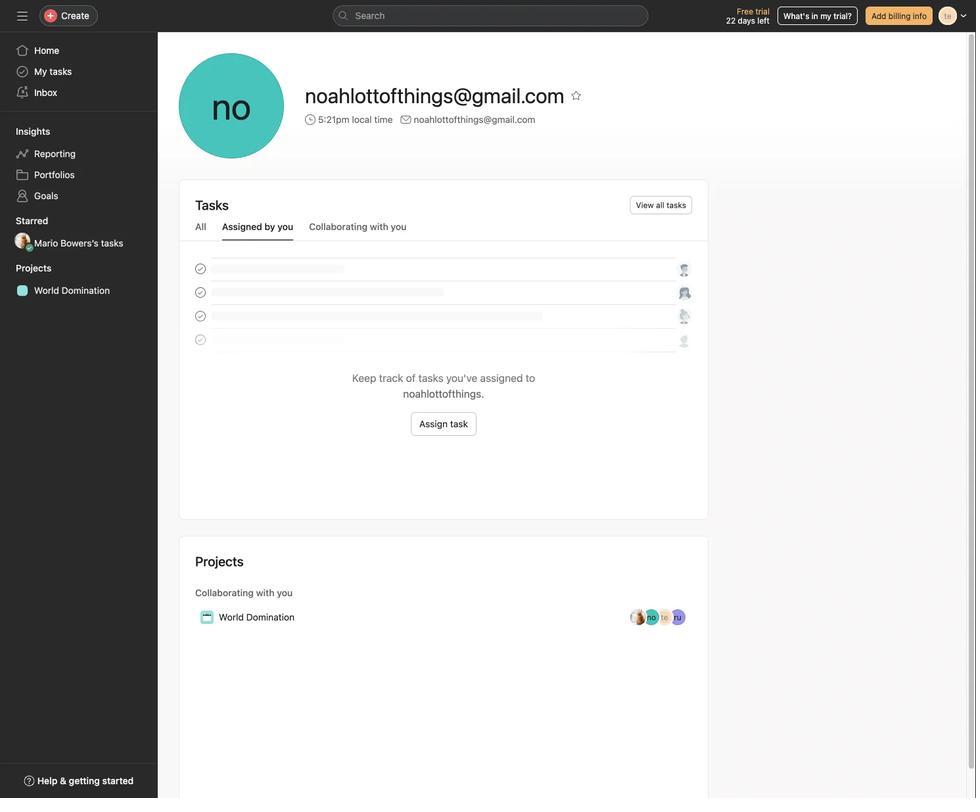 Task type: describe. For each thing, give the bounding box(es) containing it.
add billing info button
[[866, 7, 934, 25]]

tasks
[[195, 197, 229, 213]]

collaborating for collaborating with you
[[309, 221, 368, 232]]

add billing info
[[872, 11, 928, 20]]

add to starred image
[[571, 90, 582, 101]]

create
[[61, 10, 89, 21]]

my tasks
[[34, 66, 72, 77]]

local
[[352, 114, 372, 125]]

trial?
[[834, 11, 853, 20]]

1 vertical spatial world domination
[[219, 612, 295, 623]]

my tasks link
[[8, 61, 150, 82]]

portfolios link
[[8, 164, 150, 186]]

domination inside "projects" "element"
[[62, 285, 110, 296]]

with you
[[256, 588, 293, 599]]

all
[[195, 221, 206, 232]]

trial
[[756, 7, 770, 16]]

home
[[34, 45, 59, 56]]

inbox
[[34, 87, 57, 98]]

hide sidebar image
[[17, 11, 28, 21]]

collaborating for collaborating with you
[[195, 588, 254, 599]]

what's in my trial? button
[[778, 7, 859, 25]]

0 vertical spatial noahlottofthings@gmail.com
[[305, 83, 565, 108]]

portfolios
[[34, 169, 75, 180]]

tasks inside the keep track of tasks you've assigned to noahlottofthings.
[[419, 372, 444, 385]]

projects inside dropdown button
[[16, 263, 52, 274]]

you've
[[447, 372, 478, 385]]

keep
[[352, 372, 377, 385]]

ru
[[674, 613, 682, 622]]

started
[[102, 776, 134, 787]]

of
[[406, 372, 416, 385]]

tasks tabs tab list
[[180, 220, 709, 241]]

starred button
[[0, 214, 48, 228]]

1 horizontal spatial no
[[647, 613, 657, 622]]

help & getting started button
[[16, 770, 142, 793]]

world inside world domination link
[[34, 285, 59, 296]]

goals link
[[8, 186, 150, 207]]

assigned
[[222, 221, 262, 232]]

add
[[872, 11, 887, 20]]

help
[[37, 776, 57, 787]]

all
[[657, 201, 665, 210]]

tasks inside global element
[[50, 66, 72, 77]]

5:21pm
[[318, 114, 350, 125]]

22
[[727, 16, 736, 25]]

create button
[[39, 5, 98, 26]]

view
[[637, 201, 654, 210]]

1 horizontal spatial domination
[[246, 612, 295, 623]]

track
[[379, 372, 404, 385]]

1 vertical spatial world
[[219, 612, 244, 623]]

collaborating with you
[[195, 588, 293, 599]]

billing
[[889, 11, 912, 20]]

assigned by you
[[222, 221, 294, 232]]

projects button
[[0, 262, 52, 275]]

reporting link
[[8, 143, 150, 164]]

left
[[758, 16, 770, 25]]

what's in my trial?
[[784, 11, 853, 20]]

view all tasks button
[[631, 196, 693, 214]]

home link
[[8, 40, 150, 61]]

with
[[370, 221, 389, 232]]

collaborating with you
[[309, 221, 407, 232]]

noahlottofthings@gmail.com link
[[414, 113, 536, 127]]

days
[[739, 16, 756, 25]]

in
[[812, 11, 819, 20]]



Task type: locate. For each thing, give the bounding box(es) containing it.
mb down "starred" dropdown button
[[16, 236, 28, 245]]

0 vertical spatial projects
[[16, 263, 52, 274]]

world domination
[[34, 285, 110, 296], [219, 612, 295, 623]]

my
[[821, 11, 832, 20]]

1 horizontal spatial collaborating
[[309, 221, 368, 232]]

inbox link
[[8, 82, 150, 103]]

0 horizontal spatial no
[[212, 84, 251, 128]]

time
[[375, 114, 393, 125]]

1 vertical spatial mb
[[633, 613, 645, 622]]

starred
[[16, 215, 48, 226]]

1 vertical spatial domination
[[246, 612, 295, 623]]

tasks
[[50, 66, 72, 77], [667, 201, 687, 210], [101, 238, 123, 249], [419, 372, 444, 385]]

2 you from the left
[[391, 221, 407, 232]]

world right the calendar image on the bottom left of page
[[219, 612, 244, 623]]

insights element
[[0, 120, 158, 209]]

assigned
[[481, 372, 523, 385]]

you right with at the top left of page
[[391, 221, 407, 232]]

domination
[[62, 285, 110, 296], [246, 612, 295, 623]]

mario
[[34, 238, 58, 249]]

assign
[[420, 419, 448, 430]]

domination down with you
[[246, 612, 295, 623]]

free trial 22 days left
[[727, 7, 770, 25]]

collaborating up the calendar image on the bottom left of page
[[195, 588, 254, 599]]

projects up collaborating with you
[[195, 554, 244, 569]]

search button
[[333, 5, 649, 26]]

1 horizontal spatial world
[[219, 612, 244, 623]]

tasks inside starred element
[[101, 238, 123, 249]]

reporting
[[34, 148, 76, 159]]

1 vertical spatial noahlottofthings@gmail.com
[[414, 114, 536, 125]]

&
[[60, 776, 66, 787]]

mb
[[16, 236, 28, 245], [633, 613, 645, 622]]

1 horizontal spatial projects
[[195, 554, 244, 569]]

goals
[[34, 190, 58, 201]]

my
[[34, 66, 47, 77]]

mb left te
[[633, 613, 645, 622]]

0 horizontal spatial collaborating
[[195, 588, 254, 599]]

noahlottofthings@gmail.com
[[305, 83, 565, 108], [414, 114, 536, 125]]

no
[[212, 84, 251, 128], [647, 613, 657, 622]]

tasks right the bowers's
[[101, 238, 123, 249]]

tasks inside button
[[667, 201, 687, 210]]

global element
[[0, 32, 158, 111]]

collaborating left with at the top left of page
[[309, 221, 368, 232]]

0 vertical spatial world domination
[[34, 285, 110, 296]]

1 horizontal spatial you
[[391, 221, 407, 232]]

0 horizontal spatial domination
[[62, 285, 110, 296]]

info
[[914, 11, 928, 20]]

bowers's
[[61, 238, 99, 249]]

projects
[[16, 263, 52, 274], [195, 554, 244, 569]]

0 horizontal spatial mb
[[16, 236, 28, 245]]

you
[[278, 221, 294, 232], [391, 221, 407, 232]]

0 horizontal spatial world domination
[[34, 285, 110, 296]]

noahlottofthings.
[[404, 388, 485, 400]]

what's
[[784, 11, 810, 20]]

world domination down collaborating with you
[[219, 612, 295, 623]]

task
[[451, 419, 468, 430]]

collaborating
[[309, 221, 368, 232], [195, 588, 254, 599]]

world down projects dropdown button
[[34, 285, 59, 296]]

tasks right all
[[667, 201, 687, 210]]

you right by on the top of the page
[[278, 221, 294, 232]]

1 vertical spatial no
[[647, 613, 657, 622]]

0 horizontal spatial projects
[[16, 263, 52, 274]]

0 horizontal spatial you
[[278, 221, 294, 232]]

view all tasks
[[637, 201, 687, 210]]

1 vertical spatial collaborating
[[195, 588, 254, 599]]

free
[[738, 7, 754, 16]]

0 vertical spatial collaborating
[[309, 221, 368, 232]]

getting
[[69, 776, 100, 787]]

to
[[526, 372, 536, 385]]

collaborating inside tasks tabs tab list
[[309, 221, 368, 232]]

0 vertical spatial domination
[[62, 285, 110, 296]]

1 vertical spatial projects
[[195, 554, 244, 569]]

projects element
[[0, 257, 158, 304]]

0 vertical spatial mb
[[16, 236, 28, 245]]

keep track of tasks you've assigned to noahlottofthings.
[[352, 372, 536, 400]]

calendar image
[[203, 614, 211, 622]]

by
[[265, 221, 275, 232]]

1 horizontal spatial mb
[[633, 613, 645, 622]]

0 vertical spatial world
[[34, 285, 59, 296]]

insights button
[[0, 125, 50, 138]]

te
[[661, 613, 669, 622]]

domination down the bowers's
[[62, 285, 110, 296]]

search
[[356, 10, 385, 21]]

1 you from the left
[[278, 221, 294, 232]]

mario bowers's tasks
[[34, 238, 123, 249]]

1 horizontal spatial world domination
[[219, 612, 295, 623]]

5:21pm local time
[[318, 114, 393, 125]]

starred element
[[0, 209, 158, 257]]

assign task button
[[411, 413, 477, 436]]

insights
[[16, 126, 50, 137]]

tasks right of
[[419, 372, 444, 385]]

0 horizontal spatial world
[[34, 285, 59, 296]]

world domination down mario bowers's tasks
[[34, 285, 110, 296]]

search list box
[[333, 5, 649, 26]]

you for collaborating with you
[[391, 221, 407, 232]]

world
[[34, 285, 59, 296], [219, 612, 244, 623]]

0 vertical spatial no
[[212, 84, 251, 128]]

help & getting started
[[37, 776, 134, 787]]

tasks right 'my' on the top left of page
[[50, 66, 72, 77]]

world domination link
[[8, 280, 150, 301]]

world domination inside world domination link
[[34, 285, 110, 296]]

projects down mario
[[16, 263, 52, 274]]

you for assigned by you
[[278, 221, 294, 232]]

mb inside starred element
[[16, 236, 28, 245]]

assign task
[[420, 419, 468, 430]]



Task type: vqa. For each thing, say whether or not it's contained in the screenshot.
Mark complete option to the middle
no



